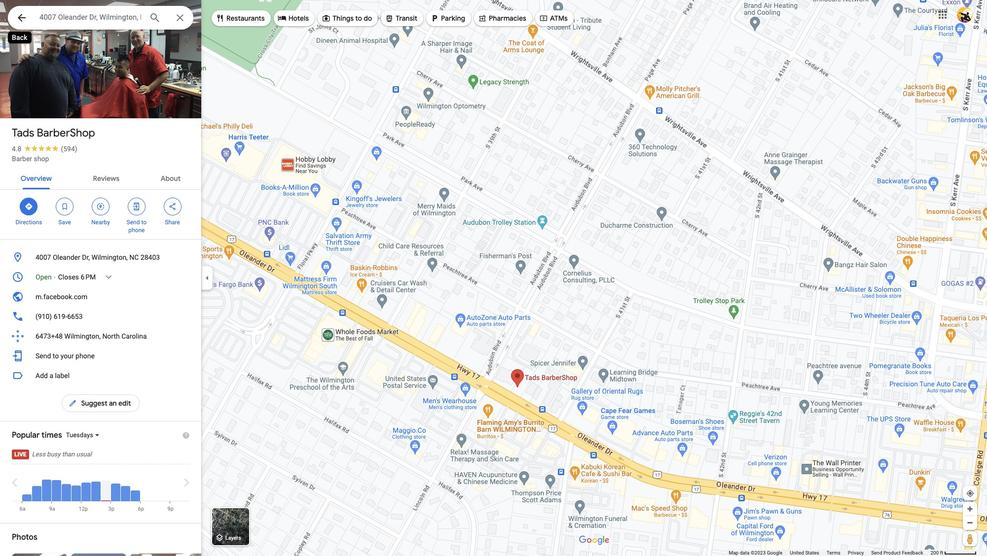 Task type: locate. For each thing, give the bounding box(es) containing it.

[[430, 13, 439, 24]]

overview
[[21, 174, 52, 183]]

feedback
[[902, 551, 924, 556]]

4.8 stars image
[[21, 145, 61, 152]]

(594)
[[61, 145, 77, 153]]

tads barbershop main content
[[0, 0, 363, 557]]

tab list containing overview
[[0, 166, 201, 190]]

2 45% busy at 11 am. image from the top
[[71, 486, 81, 502]]

2 48% busy at 10 am. image from the top
[[61, 485, 71, 502]]

60% busy at 9 am. image
[[49, 467, 61, 513]]

layers
[[225, 536, 241, 542]]

 suggest an edit
[[68, 398, 131, 409]]

currently 1% busy, usually 58% busy. image left 43% busy at 4 pm. image
[[101, 467, 110, 502]]

6473+48 wilmington, north carolina button
[[0, 327, 201, 346]]


[[132, 201, 141, 212]]

live
[[14, 452, 26, 458]]

google maps element
[[0, 0, 988, 557]]

phone down 
[[128, 227, 145, 234]]

0 vertical spatial wilmington,
[[92, 254, 128, 262]]

1 48% busy at 10 am. image from the top
[[61, 467, 71, 502]]

to inside send to phone
[[141, 219, 147, 226]]

do
[[364, 14, 372, 23]]

tab list
[[0, 166, 201, 190]]

photo of tads barbershop image
[[0, 0, 201, 135]]

2 vertical spatial send
[[872, 551, 883, 556]]

45% busy at 11 am. image
[[71, 467, 81, 502], [71, 486, 81, 502]]

(910) 619-6653
[[36, 313, 83, 321]]

send up add
[[36, 352, 51, 360]]

send left the product
[[872, 551, 883, 556]]

restaurants
[[227, 14, 265, 23]]

show your location image
[[966, 490, 975, 498]]

43% busy at 7 am. image left 61% busy at 8 am. icon
[[32, 487, 41, 502]]

send product feedback button
[[872, 550, 924, 557]]


[[68, 398, 77, 409]]

google account: ben nelson  
(ben.nelson1980@gmail.com) image
[[957, 7, 973, 23]]

9a
[[49, 506, 55, 513]]

send
[[127, 219, 140, 226], [36, 352, 51, 360], [872, 551, 883, 556]]

tads
[[12, 126, 34, 140]]

0 vertical spatial send
[[127, 219, 140, 226]]

closes
[[58, 273, 79, 281]]

53% busy at 12 pm. image
[[79, 467, 91, 513]]

0 vertical spatial to
[[355, 14, 362, 23]]

1 horizontal spatial to
[[141, 219, 147, 226]]

tuesdays button
[[66, 431, 163, 440]]

None field
[[39, 11, 141, 23]]

 restaurants
[[216, 13, 265, 24]]

footer
[[729, 550, 931, 557]]

photos
[[12, 533, 37, 543]]

0 horizontal spatial to
[[53, 352, 59, 360]]

zoom out image
[[967, 520, 974, 527]]

to inside send to your phone button
[[53, 352, 59, 360]]

6653
[[67, 313, 83, 321]]

show street view coverage image
[[963, 532, 978, 547]]

50% busy at 3 pm. image
[[108, 467, 120, 513]]

43% busy at 7 am. image
[[32, 467, 41, 502], [32, 487, 41, 502]]

48% busy at 10 am. image
[[61, 467, 71, 502], [61, 485, 71, 502]]

add
[[36, 372, 48, 380]]

barbershop
[[37, 126, 95, 140]]


[[385, 13, 394, 24]]

2 currently 1% busy, usually 58% busy. image from the top
[[101, 481, 110, 502]]

currently 1% busy, usually 58% busy. image up 3p in the left of the page
[[101, 481, 110, 502]]

to left do
[[355, 14, 362, 23]]

6p
[[138, 506, 144, 513]]

send to phone
[[127, 219, 147, 234]]

tads barbershop
[[12, 126, 95, 140]]

m.facebook.com
[[36, 293, 88, 301]]

send inside footer
[[872, 551, 883, 556]]

4007
[[36, 254, 51, 262]]


[[60, 201, 69, 212]]

2 horizontal spatial to
[[355, 14, 362, 23]]

edit
[[118, 399, 131, 408]]

1 vertical spatial wilmington,
[[64, 333, 101, 341]]

about
[[161, 174, 181, 183]]

information for tads barbershop region
[[0, 248, 201, 366]]

77 photos
[[25, 98, 60, 107]]

dr,
[[82, 254, 90, 262]]

1 vertical spatial to
[[141, 219, 147, 226]]

43% busy at 7 am. image left 61% busy at 8 am. image
[[32, 467, 41, 502]]

overview button
[[13, 166, 60, 190]]

terms
[[827, 551, 841, 556]]

show open hours for the week image
[[104, 273, 113, 282]]

0% busy at 10 pm. image
[[180, 467, 189, 502]]

1 45% busy at 11 am. image from the top
[[71, 467, 81, 502]]

transit
[[396, 14, 418, 23]]

barber
[[12, 155, 32, 163]]

privacy button
[[848, 550, 864, 557]]

0% busy at 6 pm. image
[[138, 467, 150, 513]]

send down 
[[127, 219, 140, 226]]

about button
[[153, 166, 189, 190]]

product
[[884, 551, 901, 556]]

send for send product feedback
[[872, 551, 883, 556]]

currently 1% busy, usually 58% busy. image
[[101, 467, 110, 502], [101, 481, 110, 502]]

200 ft
[[931, 551, 944, 556]]

send for send to your phone
[[36, 352, 51, 360]]

send inside information for tads barbershop region
[[36, 352, 51, 360]]

1 horizontal spatial phone
[[128, 227, 145, 234]]

ft
[[941, 551, 944, 556]]

map
[[729, 551, 739, 556]]

footer containing map data ©2023 google
[[729, 550, 931, 557]]

56% busy at 1 pm. image
[[91, 467, 100, 502], [91, 482, 100, 502]]

43% busy at 4 pm. image
[[121, 487, 130, 502]]

45% busy at 11 am. image right 60% busy at 9 am. image
[[71, 467, 81, 502]]

none field inside 4007 oleander dr, wilmington, nc 28403 field
[[39, 11, 141, 23]]

0 horizontal spatial send
[[36, 352, 51, 360]]

45% busy at 11 am. image up 12p
[[71, 486, 81, 502]]

busy
[[47, 451, 60, 458]]

to left your
[[53, 352, 59, 360]]

states
[[806, 551, 820, 556]]

wilmington, down the 6653
[[64, 333, 101, 341]]

suggest
[[81, 399, 107, 408]]

phone
[[128, 227, 145, 234], [76, 352, 95, 360]]

wilmington, up show open hours for the week "icon"
[[92, 254, 128, 262]]

6473+48 wilmington, north carolina
[[36, 333, 147, 341]]

12p
[[79, 506, 88, 513]]

send inside send to phone
[[127, 219, 140, 226]]

77
[[25, 98, 34, 107]]

all image
[[12, 554, 67, 557]]

619-
[[54, 313, 67, 321]]


[[168, 201, 177, 212]]

30% busy at 5 pm. image
[[131, 467, 140, 502]]

2 vertical spatial to
[[53, 352, 59, 360]]

phone right your
[[76, 352, 95, 360]]

oleander
[[53, 254, 80, 262]]

0 vertical spatial phone
[[128, 227, 145, 234]]

1 horizontal spatial send
[[127, 219, 140, 226]]

google
[[767, 551, 783, 556]]

to for send to your phone
[[53, 352, 59, 360]]

wilmington, inside 6473+48 wilmington, north carolina button
[[64, 333, 101, 341]]

1 vertical spatial phone
[[76, 352, 95, 360]]

parking
[[441, 14, 465, 23]]

6a
[[19, 506, 26, 513]]

0 horizontal spatial phone
[[76, 352, 95, 360]]

add a label button
[[0, 366, 201, 386]]


[[24, 201, 33, 212]]

2 horizontal spatial send
[[872, 551, 883, 556]]

to left 'share'
[[141, 219, 147, 226]]

43% busy at 4 pm. image
[[121, 467, 130, 502]]

1 vertical spatial send
[[36, 352, 51, 360]]



Task type: describe. For each thing, give the bounding box(es) containing it.
 transit
[[385, 13, 418, 24]]

0% busy at 9 pm. image
[[168, 467, 179, 513]]

open ⋅ closes 6 pm
[[36, 273, 96, 281]]

popular times at tads barbershop region
[[0, 422, 201, 513]]

things
[[333, 14, 354, 23]]

add a label
[[36, 372, 70, 380]]

footer inside "google maps" element
[[729, 550, 931, 557]]

18% busy at 6 am. image
[[19, 467, 31, 513]]


[[322, 13, 331, 24]]

hairstyle image
[[190, 554, 245, 557]]

a
[[50, 372, 53, 380]]

(910) 619-6653 button
[[0, 307, 201, 327]]

1 currently 1% busy, usually 58% busy. image from the top
[[101, 467, 110, 502]]

open
[[36, 273, 52, 281]]

6 pm
[[81, 273, 96, 281]]

©2023
[[751, 551, 766, 556]]

 search field
[[8, 6, 193, 32]]

less
[[32, 451, 45, 458]]

200
[[931, 551, 939, 556]]

4007 Oleander Dr, Wilmington, NC 28403 field
[[8, 6, 193, 30]]

label
[[55, 372, 70, 380]]

 things to do
[[322, 13, 372, 24]]

tuesdays
[[66, 432, 93, 439]]

77 photos button
[[7, 94, 64, 111]]


[[278, 13, 287, 24]]

collapse side panel image
[[202, 273, 213, 284]]

 parking
[[430, 13, 465, 24]]

m.facebook.com link
[[0, 287, 201, 307]]

0% busy at 7 pm. image
[[150, 467, 160, 502]]

north
[[102, 333, 120, 341]]

zoom in image
[[967, 506, 974, 513]]

wilmington, inside 4007 oleander dr, wilmington, nc 28403 button
[[92, 254, 128, 262]]

reviews button
[[85, 166, 127, 190]]

pharmacies
[[489, 14, 527, 23]]

send for send to phone
[[127, 219, 140, 226]]

hours image
[[12, 271, 24, 283]]

share
[[165, 219, 180, 226]]

2 56% busy at 1 pm. image from the top
[[91, 482, 100, 502]]

28403
[[141, 254, 160, 262]]

barber shop
[[12, 155, 49, 163]]

61% busy at 8 am. image
[[42, 467, 51, 502]]

594 reviews element
[[61, 145, 77, 153]]

inside image
[[130, 554, 186, 557]]


[[539, 13, 548, 24]]

to for send to phone
[[141, 219, 147, 226]]

6473+48
[[36, 333, 63, 341]]

map data ©2023 google
[[729, 551, 783, 556]]

hotels
[[289, 14, 309, 23]]

than
[[62, 451, 75, 458]]

popular times
[[12, 431, 62, 441]]

directions
[[16, 219, 42, 226]]

2 43% busy at 7 am. image from the top
[[32, 487, 41, 502]]


[[216, 13, 225, 24]]

send to your phone
[[36, 352, 95, 360]]

⋅
[[53, 273, 56, 281]]

an
[[109, 399, 117, 408]]

1 43% busy at 7 am. image from the top
[[32, 467, 41, 502]]

times
[[41, 431, 62, 441]]

send product feedback
[[872, 551, 924, 556]]

united states
[[790, 551, 820, 556]]

1 56% busy at 1 pm. image from the top
[[91, 467, 100, 502]]

your
[[61, 352, 74, 360]]


[[478, 13, 487, 24]]

usual
[[76, 451, 92, 458]]

nearby
[[91, 219, 110, 226]]

privacy
[[848, 551, 864, 556]]

30% busy at 5 pm. image
[[131, 491, 140, 502]]

phone inside send to phone
[[128, 227, 145, 234]]


[[16, 11, 28, 25]]

9p
[[168, 506, 174, 513]]

shop
[[34, 155, 49, 163]]

 atms
[[539, 13, 568, 24]]

4.8
[[12, 145, 21, 153]]

send to your phone button
[[0, 346, 201, 366]]

photos
[[36, 98, 60, 107]]

data
[[740, 551, 750, 556]]

0% busy at 8 pm. image
[[160, 467, 170, 502]]


[[96, 201, 105, 212]]

tab list inside tads barbershop main content
[[0, 166, 201, 190]]

to inside  things to do
[[355, 14, 362, 23]]

61% busy at 8 am. image
[[42, 480, 51, 502]]

tuesdays option
[[66, 432, 95, 439]]

united states button
[[790, 550, 820, 557]]

less busy than usual
[[32, 451, 92, 458]]

exterior image
[[71, 554, 126, 557]]

actions for tads barbershop region
[[0, 190, 201, 239]]

reviews
[[93, 174, 119, 183]]

phone inside button
[[76, 352, 95, 360]]

barber shop button
[[12, 154, 49, 164]]

 pharmacies
[[478, 13, 527, 24]]

0% busy at 5 am. image
[[12, 467, 21, 502]]

 hotels
[[278, 13, 309, 24]]



Task type: vqa. For each thing, say whether or not it's contained in the screenshot.
first NONSTOP FLIGHT. element
no



